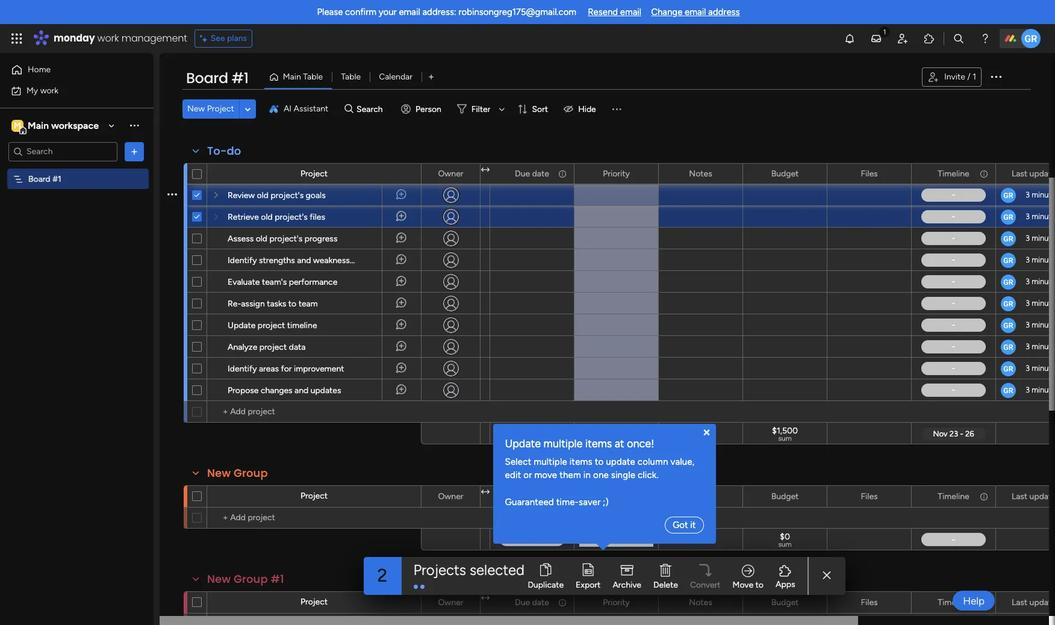 Task type: describe. For each thing, give the bounding box(es) containing it.
data
[[289, 342, 306, 353]]

evaluate
[[228, 277, 260, 287]]

3 due from the top
[[515, 598, 530, 608]]

3 due date from the top
[[515, 598, 550, 608]]

due for do
[[515, 168, 530, 179]]

m
[[14, 120, 21, 130]]

delete
[[654, 580, 679, 590]]

search everything image
[[953, 33, 966, 45]]

to for team
[[289, 299, 297, 309]]

guaranteed time-saver ;)
[[505, 497, 609, 508]]

ai assistant button
[[265, 99, 334, 119]]

3 last update from the top
[[1012, 598, 1056, 608]]

3 due date field from the top
[[512, 596, 553, 610]]

project's for progress
[[270, 234, 303, 244]]

timeline for new group
[[939, 492, 970, 502]]

2 minute from the top
[[1033, 212, 1056, 221]]

v2 expand column image for group
[[482, 488, 490, 498]]

calendar
[[379, 72, 413, 82]]

value,
[[671, 457, 695, 467]]

5 3 minute from the top
[[1026, 277, 1056, 286]]

filter button
[[453, 99, 510, 119]]

2 priority from the top
[[603, 492, 630, 502]]

home
[[28, 64, 51, 75]]

last for 2nd last update field from the top of the page
[[1012, 492, 1028, 502]]

1 minute from the top
[[1033, 190, 1056, 199]]

archive
[[613, 580, 642, 590]]

#1 inside board #1 list box
[[53, 174, 61, 184]]

see plans button
[[194, 30, 253, 48]]

files for 3rd files field from the top
[[862, 598, 878, 608]]

my work button
[[7, 81, 130, 100]]

board inside list box
[[28, 174, 50, 184]]

tasks
[[267, 299, 287, 309]]

4 3 from the top
[[1026, 256, 1031, 265]]

projects
[[414, 561, 466, 579]]

1 last update from the top
[[1012, 168, 1056, 179]]

2 budget field from the top
[[769, 490, 802, 504]]

address
[[709, 7, 740, 17]]

workspace options image
[[128, 119, 140, 132]]

menu image
[[611, 103, 623, 115]]

multiple for update
[[544, 437, 583, 451]]

due date for new group
[[515, 492, 550, 502]]

select
[[505, 457, 532, 467]]

help button
[[954, 591, 996, 611]]

due date field for new group
[[512, 490, 553, 504]]

to-do
[[207, 143, 241, 159]]

person
[[416, 104, 442, 114]]

column information image for first timeline field from the top of the page
[[980, 169, 990, 179]]

ai
[[284, 104, 292, 114]]

review old project's goals
[[228, 190, 326, 201]]

analyze project data
[[228, 342, 306, 353]]

old for review
[[257, 190, 269, 201]]

angle down image
[[245, 105, 251, 114]]

10 3 from the top
[[1026, 386, 1031, 395]]

project inside button
[[207, 104, 234, 114]]

2 notes field from the top
[[687, 596, 716, 610]]

2 budget from the top
[[772, 492, 799, 502]]

management
[[122, 31, 187, 45]]

analyze
[[228, 342, 258, 353]]

old for assess
[[256, 234, 268, 244]]

main for main workspace
[[28, 120, 49, 131]]

3 owner from the top
[[438, 598, 464, 608]]

board #1 list box
[[0, 166, 154, 352]]

1 notes field from the top
[[687, 167, 716, 181]]

update inside select multiple items to update column value, edit or move them in one single click.
[[606, 457, 636, 467]]

for
[[281, 364, 292, 374]]

main workspace
[[28, 120, 99, 131]]

3 minute from the top
[[1033, 234, 1056, 243]]

email for resend email
[[621, 7, 642, 17]]

1 priority field from the top
[[600, 167, 633, 181]]

at
[[615, 437, 625, 451]]

#1 inside board #1 field
[[232, 68, 249, 88]]

change email address
[[652, 7, 740, 17]]

project for new group #1
[[301, 597, 328, 608]]

items for at
[[586, 437, 612, 451]]

due date for to-do
[[515, 168, 550, 179]]

1 email from the left
[[399, 7, 421, 17]]

10 minute from the top
[[1033, 386, 1056, 395]]

person button
[[397, 99, 449, 119]]

last for third last update field
[[1012, 598, 1028, 608]]

add view image
[[429, 73, 434, 82]]

identify for identify areas for improvement
[[228, 364, 257, 374]]

new project button
[[183, 99, 239, 119]]

old for retrieve
[[261, 212, 273, 222]]

2 last update field from the top
[[1009, 490, 1056, 504]]

hide button
[[559, 99, 604, 119]]

got it link
[[665, 517, 704, 534]]

1 budget from the top
[[772, 168, 799, 179]]

column information image for new group's timeline field
[[980, 492, 990, 502]]

2 owner field from the top
[[435, 490, 467, 504]]

re-
[[228, 299, 241, 309]]

my
[[27, 85, 38, 96]]

project for update
[[258, 321, 285, 331]]

1 timeline from the top
[[939, 168, 970, 179]]

Board #1 field
[[183, 68, 252, 89]]

1 budget field from the top
[[769, 167, 802, 181]]

sum for $0
[[779, 541, 792, 549]]

Search in workspace field
[[25, 145, 101, 159]]

them
[[560, 470, 582, 481]]

7 3 minute from the top
[[1026, 321, 1056, 330]]

new for new group #1
[[207, 572, 231, 587]]

help
[[964, 595, 985, 607]]

6 minute from the top
[[1033, 299, 1056, 308]]

project for to-do
[[301, 169, 328, 179]]

monday work management
[[54, 31, 187, 45]]

retrieve old project's files
[[228, 212, 325, 222]]

move
[[733, 580, 754, 590]]

6 3 from the top
[[1026, 299, 1031, 308]]

convert
[[691, 580, 721, 590]]

arrow down image
[[495, 102, 510, 116]]

due for group
[[515, 492, 530, 502]]

2 last update from the top
[[1012, 492, 1056, 502]]

change email address link
[[652, 7, 740, 17]]

2 files field from the top
[[859, 490, 881, 504]]

retrieve
[[228, 212, 259, 222]]

last for 3rd last update field from the bottom of the page
[[1012, 168, 1028, 179]]

greg robinson image
[[1022, 29, 1041, 48]]

6 3 minute from the top
[[1026, 299, 1056, 308]]

board #1 inside field
[[186, 68, 249, 88]]

duplicate
[[528, 580, 564, 590]]

new project
[[187, 104, 234, 114]]

guaranteed
[[505, 497, 554, 508]]

do
[[227, 143, 241, 159]]

invite / 1
[[945, 72, 977, 82]]

5 3 from the top
[[1026, 277, 1031, 286]]

changes
[[261, 386, 293, 396]]

5 minute from the top
[[1033, 277, 1056, 286]]

0 horizontal spatial options image
[[128, 146, 140, 158]]

calendar button
[[370, 68, 422, 87]]

work for my
[[40, 85, 59, 96]]

select product image
[[11, 33, 23, 45]]

8 3 from the top
[[1026, 342, 1031, 351]]

team's
[[262, 277, 287, 287]]

it
[[691, 520, 696, 531]]

sort button
[[513, 99, 556, 119]]

;)
[[604, 497, 609, 508]]

resend email link
[[588, 7, 642, 17]]

Search field
[[354, 101, 390, 118]]

project's for goals
[[271, 190, 304, 201]]

team
[[299, 299, 318, 309]]

4 3 minute from the top
[[1026, 256, 1056, 265]]

1 table from the left
[[303, 72, 323, 82]]

2 priority field from the top
[[600, 490, 633, 504]]

plans
[[227, 33, 247, 43]]

date for to-do
[[533, 168, 550, 179]]

board inside field
[[186, 68, 228, 88]]

$0
[[781, 532, 791, 542]]

select multiple items to update column value, edit or move them in one single click.
[[505, 457, 695, 481]]

workspace image
[[11, 119, 24, 132]]

date for new group
[[533, 492, 550, 502]]

New Group field
[[204, 466, 271, 482]]

New Group #1 field
[[204, 572, 287, 588]]

monday
[[54, 31, 95, 45]]

project for analyze
[[260, 342, 287, 353]]

goals
[[306, 190, 326, 201]]

$1,500 sum
[[773, 426, 799, 443]]

v2 expand column image for do
[[482, 165, 490, 175]]



Task type: locate. For each thing, give the bounding box(es) containing it.
board down search in workspace field
[[28, 174, 50, 184]]

0 vertical spatial files
[[862, 168, 878, 179]]

update
[[1030, 168, 1056, 179], [606, 457, 636, 467], [1030, 492, 1056, 502], [1030, 598, 1056, 608]]

10 3 minute from the top
[[1026, 386, 1056, 395]]

main table
[[283, 72, 323, 82]]

0 vertical spatial notes field
[[687, 167, 716, 181]]

1 vertical spatial v2 expand column image
[[482, 488, 490, 498]]

see
[[211, 33, 225, 43]]

2 3 from the top
[[1026, 212, 1031, 221]]

3 timeline from the top
[[939, 598, 970, 608]]

main for main table
[[283, 72, 301, 82]]

options image down workspace options image at the left top
[[128, 146, 140, 158]]

1 3 from the top
[[1026, 190, 1031, 199]]

files for third files field from the bottom
[[862, 168, 878, 179]]

hide
[[579, 104, 597, 114]]

1 vertical spatial timeline
[[939, 492, 970, 502]]

new
[[187, 104, 205, 114], [207, 466, 231, 481], [207, 572, 231, 587]]

weaknesses
[[313, 256, 359, 266]]

timeline
[[287, 321, 317, 331]]

2 owner from the top
[[438, 492, 464, 502]]

$0 sum
[[779, 532, 792, 549]]

files
[[310, 212, 325, 222]]

move to
[[733, 580, 764, 590]]

2 vertical spatial owner
[[438, 598, 464, 608]]

3 owner field from the top
[[435, 596, 467, 610]]

7 3 from the top
[[1026, 321, 1031, 330]]

3 priority field from the top
[[600, 596, 633, 610]]

2 horizontal spatial to
[[756, 580, 764, 590]]

projects selected
[[414, 561, 525, 579]]

ai assistant
[[284, 104, 329, 114]]

1 3 minute from the top
[[1026, 190, 1056, 199]]

propose changes and updates
[[228, 386, 341, 396]]

3 minute
[[1026, 190, 1056, 199], [1026, 212, 1056, 221], [1026, 234, 1056, 243], [1026, 256, 1056, 265], [1026, 277, 1056, 286], [1026, 299, 1056, 308], [1026, 321, 1056, 330], [1026, 342, 1056, 351], [1026, 364, 1056, 373], [1026, 386, 1056, 395]]

2 vertical spatial project's
[[270, 234, 303, 244]]

1 vertical spatial notes field
[[687, 596, 716, 610]]

0 vertical spatial last
[[1012, 168, 1028, 179]]

multiple for select
[[534, 457, 568, 467]]

2 identify from the top
[[228, 364, 257, 374]]

1 vertical spatial timeline field
[[936, 490, 973, 504]]

update project timeline
[[228, 321, 317, 331]]

ai logo image
[[269, 104, 279, 114]]

update up analyze
[[228, 321, 256, 331]]

old right retrieve
[[261, 212, 273, 222]]

1 vertical spatial due date field
[[512, 490, 553, 504]]

new inside field
[[207, 572, 231, 587]]

1 v2 expand column image from the top
[[482, 165, 490, 175]]

1 owner field from the top
[[435, 167, 467, 181]]

date
[[533, 168, 550, 179], [533, 492, 550, 502], [533, 598, 550, 608]]

2 vertical spatial due date field
[[512, 596, 553, 610]]

2 v2 expand column image from the top
[[482, 488, 490, 498]]

board #1 down search in workspace field
[[28, 174, 61, 184]]

1 vertical spatial budget field
[[769, 490, 802, 504]]

main inside workspace selection 'element'
[[28, 120, 49, 131]]

performance
[[289, 277, 338, 287]]

project
[[207, 104, 234, 114], [301, 169, 328, 179], [301, 491, 328, 501], [301, 597, 328, 608]]

project's up the retrieve old project's files
[[271, 190, 304, 201]]

files for 2nd files field from the bottom of the page
[[862, 492, 878, 502]]

2 sum from the top
[[779, 541, 792, 549]]

0 vertical spatial timeline field
[[936, 167, 973, 181]]

see plans
[[211, 33, 247, 43]]

0 vertical spatial date
[[533, 168, 550, 179]]

2 vertical spatial last update
[[1012, 598, 1056, 608]]

2 vertical spatial priority field
[[600, 596, 633, 610]]

invite members image
[[897, 33, 909, 45]]

None field
[[687, 490, 716, 504]]

new inside button
[[187, 104, 205, 114]]

4 minute from the top
[[1033, 256, 1056, 265]]

1 vertical spatial owner field
[[435, 490, 467, 504]]

1 horizontal spatial board #1
[[186, 68, 249, 88]]

1 vertical spatial owner
[[438, 492, 464, 502]]

column information image
[[558, 169, 568, 179], [558, 598, 568, 608], [980, 598, 990, 608]]

work for monday
[[97, 31, 119, 45]]

due date field for to-do
[[512, 167, 553, 181]]

review
[[228, 190, 255, 201]]

1 horizontal spatial update
[[505, 437, 541, 451]]

old right assess
[[256, 234, 268, 244]]

1 horizontal spatial to
[[595, 457, 604, 467]]

items left at
[[586, 437, 612, 451]]

1 vertical spatial last
[[1012, 492, 1028, 502]]

to up one
[[595, 457, 604, 467]]

2 last from the top
[[1012, 492, 1028, 502]]

2 horizontal spatial #1
[[271, 572, 284, 587]]

0 vertical spatial sum
[[779, 435, 792, 443]]

work right 'my'
[[40, 85, 59, 96]]

update for update project timeline
[[228, 321, 256, 331]]

0 horizontal spatial update
[[228, 321, 256, 331]]

0 vertical spatial due date field
[[512, 167, 553, 181]]

3
[[1026, 190, 1031, 199], [1026, 212, 1031, 221], [1026, 234, 1031, 243], [1026, 256, 1031, 265], [1026, 277, 1031, 286], [1026, 299, 1031, 308], [1026, 321, 1031, 330], [1026, 342, 1031, 351], [1026, 364, 1031, 373], [1026, 386, 1031, 395]]

change
[[652, 7, 683, 17]]

click.
[[638, 470, 659, 481]]

and left the updates
[[295, 386, 309, 396]]

1 sum from the top
[[779, 435, 792, 443]]

workspace selection element
[[11, 118, 101, 134]]

Timeline field
[[936, 167, 973, 181], [936, 490, 973, 504], [936, 596, 973, 610]]

1 vertical spatial new
[[207, 466, 231, 481]]

2 vertical spatial last update field
[[1009, 596, 1056, 610]]

identify up evaluate
[[228, 256, 257, 266]]

2
[[378, 565, 388, 587]]

main up ai
[[283, 72, 301, 82]]

email
[[399, 7, 421, 17], [621, 7, 642, 17], [685, 7, 707, 17]]

project down re-assign tasks to team
[[258, 321, 285, 331]]

identify areas for improvement
[[228, 364, 344, 374]]

$1,500
[[773, 426, 799, 436]]

1 priority from the top
[[603, 168, 630, 179]]

0 vertical spatial due date
[[515, 168, 550, 179]]

board up new project in the top left of the page
[[186, 68, 228, 88]]

edit
[[505, 470, 522, 481]]

0 vertical spatial items
[[586, 437, 612, 451]]

main right workspace 'image'
[[28, 120, 49, 131]]

your
[[379, 7, 397, 17]]

0 vertical spatial owner
[[438, 168, 464, 179]]

1 due date field from the top
[[512, 167, 553, 181]]

0 vertical spatial group
[[234, 466, 268, 481]]

options image right 1
[[990, 69, 1004, 84]]

sum for $1,500
[[779, 435, 792, 443]]

3 3 from the top
[[1026, 234, 1031, 243]]

main
[[283, 72, 301, 82], [28, 120, 49, 131]]

1 owner from the top
[[438, 168, 464, 179]]

3 last update field from the top
[[1009, 596, 1056, 610]]

8 3 minute from the top
[[1026, 342, 1056, 351]]

1 group from the top
[[234, 466, 268, 481]]

2 vertical spatial date
[[533, 598, 550, 608]]

1 files field from the top
[[859, 167, 881, 181]]

2 notes from the top
[[690, 598, 713, 608]]

1 vertical spatial last update
[[1012, 492, 1056, 502]]

3 files from the top
[[862, 598, 878, 608]]

improvement
[[294, 364, 344, 374]]

2 vertical spatial priority
[[603, 598, 630, 608]]

1 vertical spatial due
[[515, 492, 530, 502]]

1 image
[[880, 25, 891, 38]]

v2 search image
[[345, 102, 354, 116]]

old right review on the left of the page
[[257, 190, 269, 201]]

1 horizontal spatial email
[[621, 7, 642, 17]]

work right "monday"
[[97, 31, 119, 45]]

0 vertical spatial options image
[[990, 69, 1004, 84]]

3 timeline field from the top
[[936, 596, 973, 610]]

email for change email address
[[685, 7, 707, 17]]

1 vertical spatial sum
[[779, 541, 792, 549]]

3 files field from the top
[[859, 596, 881, 610]]

notifications image
[[844, 33, 856, 45]]

2 3 minute from the top
[[1026, 212, 1056, 221]]

group inside field
[[234, 572, 268, 587]]

2 vertical spatial v2 expand column image
[[482, 594, 490, 604]]

#1
[[232, 68, 249, 88], [53, 174, 61, 184], [271, 572, 284, 587]]

2 vertical spatial old
[[256, 234, 268, 244]]

filter
[[472, 104, 491, 114]]

9 minute from the top
[[1033, 364, 1056, 373]]

selected
[[470, 561, 525, 579]]

0 vertical spatial priority
[[603, 168, 630, 179]]

workspace
[[51, 120, 99, 131]]

3 budget from the top
[[772, 598, 799, 608]]

2 due from the top
[[515, 492, 530, 502]]

2 vertical spatial files field
[[859, 596, 881, 610]]

column information image
[[980, 169, 990, 179], [558, 492, 568, 502], [980, 492, 990, 502]]

board #1
[[186, 68, 249, 88], [28, 174, 61, 184]]

assign
[[241, 299, 265, 309]]

1 vertical spatial identify
[[228, 364, 257, 374]]

2 files from the top
[[862, 492, 878, 502]]

9 3 minute from the top
[[1026, 364, 1056, 373]]

Priority field
[[600, 167, 633, 181], [600, 490, 633, 504], [600, 596, 633, 610]]

2 vertical spatial last
[[1012, 598, 1028, 608]]

2 vertical spatial timeline field
[[936, 596, 973, 610]]

multiple up move
[[534, 457, 568, 467]]

8 minute from the top
[[1033, 342, 1056, 351]]

3 priority from the top
[[603, 598, 630, 608]]

0 vertical spatial last update field
[[1009, 167, 1056, 181]]

timeline field for new group
[[936, 490, 973, 504]]

email right the your
[[399, 7, 421, 17]]

#1 inside new group #1 field
[[271, 572, 284, 587]]

1 vertical spatial budget
[[772, 492, 799, 502]]

apps image
[[924, 33, 936, 45]]

1 horizontal spatial main
[[283, 72, 301, 82]]

1 vertical spatial project
[[260, 342, 287, 353]]

1 due from the top
[[515, 168, 530, 179]]

1 vertical spatial options image
[[128, 146, 140, 158]]

email right resend
[[621, 7, 642, 17]]

0 vertical spatial v2 expand column image
[[482, 165, 490, 175]]

time-
[[557, 497, 579, 508]]

1 horizontal spatial #1
[[232, 68, 249, 88]]

and up performance
[[297, 256, 311, 266]]

board #1 up new project in the top left of the page
[[186, 68, 249, 88]]

Budget field
[[769, 167, 802, 181], [769, 490, 802, 504], [769, 596, 802, 610]]

0 vertical spatial work
[[97, 31, 119, 45]]

owner
[[438, 168, 464, 179], [438, 492, 464, 502], [438, 598, 464, 608]]

items up the in
[[570, 457, 593, 467]]

1 vertical spatial multiple
[[534, 457, 568, 467]]

2 vertical spatial owner field
[[435, 596, 467, 610]]

new inside field
[[207, 466, 231, 481]]

progress
[[305, 234, 338, 244]]

0 vertical spatial budget field
[[769, 167, 802, 181]]

/
[[968, 72, 971, 82]]

2 horizontal spatial email
[[685, 7, 707, 17]]

assess
[[228, 234, 254, 244]]

and for changes
[[295, 386, 309, 396]]

move
[[535, 470, 558, 481]]

0 vertical spatial update
[[228, 321, 256, 331]]

areas
[[259, 364, 279, 374]]

resend
[[588, 7, 618, 17]]

2 vertical spatial to
[[756, 580, 764, 590]]

1 vertical spatial group
[[234, 572, 268, 587]]

project's up assess old project's progress
[[275, 212, 308, 222]]

2 vertical spatial budget
[[772, 598, 799, 608]]

to inside select multiple items to update column value, edit or move them in one single click.
[[595, 457, 604, 467]]

2 email from the left
[[621, 7, 642, 17]]

3 email from the left
[[685, 7, 707, 17]]

table
[[303, 72, 323, 82], [341, 72, 361, 82]]

0 horizontal spatial board #1
[[28, 174, 61, 184]]

new for new group
[[207, 466, 231, 481]]

1 vertical spatial old
[[261, 212, 273, 222]]

0 vertical spatial board #1
[[186, 68, 249, 88]]

0 vertical spatial and
[[297, 256, 311, 266]]

Notes field
[[687, 167, 716, 181], [687, 596, 716, 610]]

multiple inside select multiple items to update column value, edit or move them in one single click.
[[534, 457, 568, 467]]

2 timeline field from the top
[[936, 490, 973, 504]]

0 horizontal spatial #1
[[53, 174, 61, 184]]

timeline
[[939, 168, 970, 179], [939, 492, 970, 502], [939, 598, 970, 608]]

project's up identify strengths and weaknesses at the top left of page
[[270, 234, 303, 244]]

to right move
[[756, 580, 764, 590]]

strengths
[[259, 256, 295, 266]]

identify down analyze
[[228, 364, 257, 374]]

3 date from the top
[[533, 598, 550, 608]]

to left team
[[289, 299, 297, 309]]

1 vertical spatial board
[[28, 174, 50, 184]]

email right change
[[685, 7, 707, 17]]

Files field
[[859, 167, 881, 181], [859, 490, 881, 504], [859, 596, 881, 610]]

invite
[[945, 72, 966, 82]]

1 horizontal spatial board
[[186, 68, 228, 88]]

due
[[515, 168, 530, 179], [515, 492, 530, 502], [515, 598, 530, 608]]

table up assistant
[[303, 72, 323, 82]]

group inside field
[[234, 466, 268, 481]]

0 vertical spatial files field
[[859, 167, 881, 181]]

update multiple items at once!
[[505, 437, 655, 451]]

identify for identify strengths and weaknesses
[[228, 256, 257, 266]]

project's for files
[[275, 212, 308, 222]]

0 vertical spatial due
[[515, 168, 530, 179]]

2 group from the top
[[234, 572, 268, 587]]

2 table from the left
[[341, 72, 361, 82]]

2 date from the top
[[533, 492, 550, 502]]

0 vertical spatial budget
[[772, 168, 799, 179]]

2 due date field from the top
[[512, 490, 553, 504]]

1 files from the top
[[862, 168, 878, 179]]

3 budget field from the top
[[769, 596, 802, 610]]

items inside select multiple items to update column value, edit or move them in one single click.
[[570, 457, 593, 467]]

new for new project
[[187, 104, 205, 114]]

0 vertical spatial multiple
[[544, 437, 583, 451]]

0 vertical spatial main
[[283, 72, 301, 82]]

main table button
[[264, 68, 332, 87]]

+ Add project text field
[[213, 511, 416, 526]]

project down update project timeline
[[260, 342, 287, 353]]

Due date field
[[512, 167, 553, 181], [512, 490, 553, 504], [512, 596, 553, 610]]

To-do field
[[204, 143, 244, 159]]

propose
[[228, 386, 259, 396]]

assess old project's progress
[[228, 234, 338, 244]]

updates
[[311, 386, 341, 396]]

1 vertical spatial due date
[[515, 492, 550, 502]]

3 last from the top
[[1012, 598, 1028, 608]]

board #1 inside list box
[[28, 174, 61, 184]]

main inside main table button
[[283, 72, 301, 82]]

to-
[[207, 143, 227, 159]]

saver
[[579, 497, 601, 508]]

project for new group
[[301, 491, 328, 501]]

2 vertical spatial timeline
[[939, 598, 970, 608]]

inbox image
[[871, 33, 883, 45]]

0 vertical spatial last update
[[1012, 168, 1056, 179]]

resend email
[[588, 7, 642, 17]]

and for strengths
[[297, 256, 311, 266]]

group for new group #1
[[234, 572, 268, 587]]

new group #1
[[207, 572, 284, 587]]

update up select
[[505, 437, 541, 451]]

home button
[[7, 60, 130, 80]]

group
[[234, 466, 268, 481], [234, 572, 268, 587]]

0 vertical spatial project's
[[271, 190, 304, 201]]

2 vertical spatial files
[[862, 598, 878, 608]]

1 vertical spatial main
[[28, 120, 49, 131]]

2 timeline from the top
[[939, 492, 970, 502]]

2 vertical spatial budget field
[[769, 596, 802, 610]]

1 last update field from the top
[[1009, 167, 1056, 181]]

0 vertical spatial notes
[[690, 168, 713, 179]]

0 horizontal spatial to
[[289, 299, 297, 309]]

my work
[[27, 85, 59, 96]]

old
[[257, 190, 269, 201], [261, 212, 273, 222], [256, 234, 268, 244]]

v2 expand column image
[[482, 165, 490, 175], [482, 488, 490, 498], [482, 594, 490, 604]]

1 last from the top
[[1012, 168, 1028, 179]]

options image
[[990, 69, 1004, 84], [128, 146, 140, 158]]

got
[[673, 520, 689, 531]]

1 vertical spatial to
[[595, 457, 604, 467]]

1 vertical spatial items
[[570, 457, 593, 467]]

1 vertical spatial priority
[[603, 492, 630, 502]]

0 vertical spatial identify
[[228, 256, 257, 266]]

3 v2 expand column image from the top
[[482, 594, 490, 604]]

update for update multiple items at once!
[[505, 437, 541, 451]]

single
[[612, 470, 636, 481]]

table up v2 search icon
[[341, 72, 361, 82]]

robinsongreg175@gmail.com
[[459, 7, 577, 17]]

1 horizontal spatial options image
[[990, 69, 1004, 84]]

to for update
[[595, 457, 604, 467]]

timeline for new group #1
[[939, 598, 970, 608]]

items for to
[[570, 457, 593, 467]]

1 vertical spatial work
[[40, 85, 59, 96]]

identify
[[228, 256, 257, 266], [228, 364, 257, 374]]

due date
[[515, 168, 550, 179], [515, 492, 550, 502], [515, 598, 550, 608]]

new group
[[207, 466, 268, 481]]

project's
[[271, 190, 304, 201], [275, 212, 308, 222], [270, 234, 303, 244]]

1 notes from the top
[[690, 168, 713, 179]]

0 vertical spatial timeline
[[939, 168, 970, 179]]

to
[[289, 299, 297, 309], [595, 457, 604, 467], [756, 580, 764, 590]]

0 vertical spatial project
[[258, 321, 285, 331]]

9 3 from the top
[[1026, 364, 1031, 373]]

1 due date from the top
[[515, 168, 550, 179]]

0 horizontal spatial table
[[303, 72, 323, 82]]

please
[[317, 7, 343, 17]]

1 date from the top
[[533, 168, 550, 179]]

1 vertical spatial and
[[295, 386, 309, 396]]

identify strengths and weaknesses
[[228, 256, 359, 266]]

multiple up them
[[544, 437, 583, 451]]

1 vertical spatial notes
[[690, 598, 713, 608]]

1 timeline field from the top
[[936, 167, 973, 181]]

board
[[186, 68, 228, 88], [28, 174, 50, 184]]

or
[[524, 470, 532, 481]]

sum inside $1,500 sum
[[779, 435, 792, 443]]

0 vertical spatial board
[[186, 68, 228, 88]]

update
[[228, 321, 256, 331], [505, 437, 541, 451]]

confirm
[[345, 7, 377, 17]]

2 due date from the top
[[515, 492, 550, 502]]

+ Add project text field
[[213, 405, 416, 419]]

3 3 minute from the top
[[1026, 234, 1056, 243]]

export
[[576, 580, 601, 590]]

option
[[0, 168, 154, 171]]

0 horizontal spatial main
[[28, 120, 49, 131]]

1 horizontal spatial work
[[97, 31, 119, 45]]

7 minute from the top
[[1033, 321, 1056, 330]]

Last update field
[[1009, 167, 1056, 181], [1009, 490, 1056, 504], [1009, 596, 1056, 610]]

group for new group
[[234, 466, 268, 481]]

timeline field for new group #1
[[936, 596, 973, 610]]

help image
[[980, 33, 992, 45]]

table button
[[332, 68, 370, 87]]

1 identify from the top
[[228, 256, 257, 266]]

evaluate team's performance
[[228, 277, 338, 287]]

0 vertical spatial old
[[257, 190, 269, 201]]

work inside my work button
[[40, 85, 59, 96]]

Owner field
[[435, 167, 467, 181], [435, 490, 467, 504], [435, 596, 467, 610]]

sort
[[532, 104, 549, 114]]



Task type: vqa. For each thing, say whether or not it's contained in the screenshot.
identify
yes



